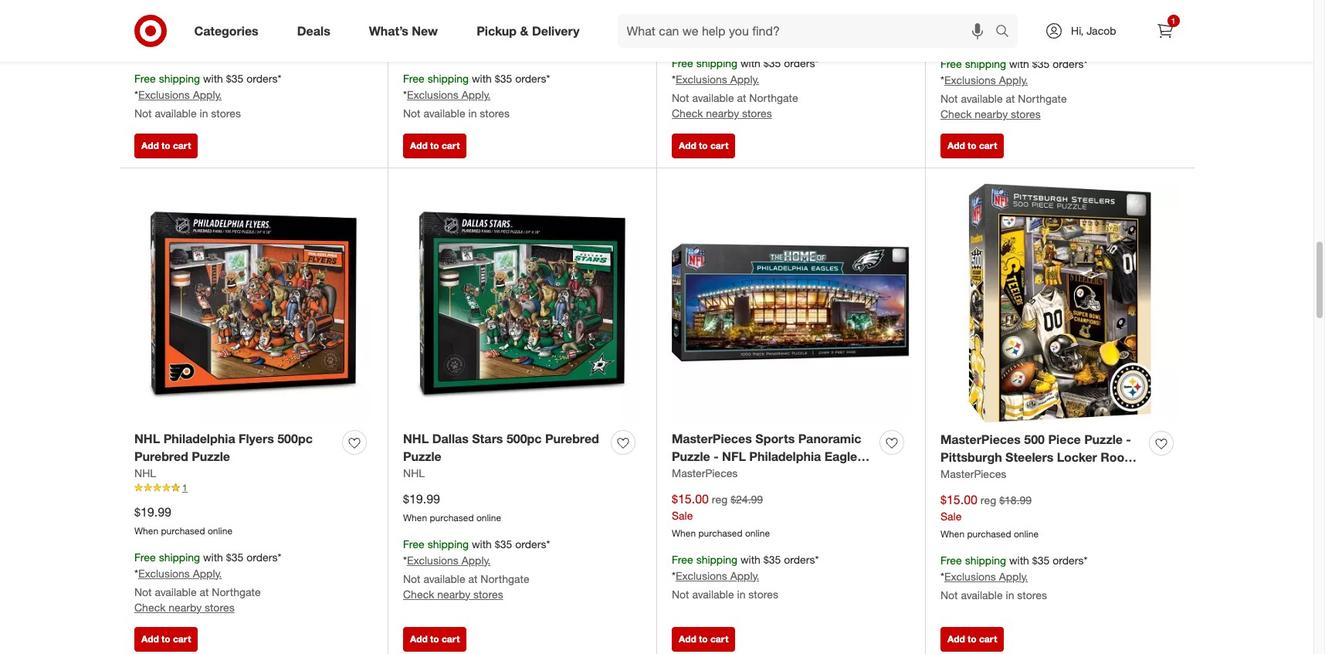 Task type: locate. For each thing, give the bounding box(es) containing it.
$15.00 inside $15.00 reg $18.99 sale when purchased online
[[940, 492, 978, 507]]

exclusions apply. button
[[676, 72, 759, 87], [944, 73, 1028, 88], [138, 87, 222, 103], [407, 87, 491, 103], [407, 553, 491, 568], [138, 566, 222, 581], [676, 568, 759, 583], [944, 569, 1028, 584]]

online
[[745, 31, 770, 43], [1014, 32, 1039, 43], [208, 46, 232, 58], [476, 512, 501, 523], [208, 525, 232, 537], [745, 527, 770, 539], [1014, 528, 1039, 540]]

1 horizontal spatial masterpieces link
[[940, 466, 1006, 482]]

masterpieces up 'pittsburgh' on the bottom
[[940, 432, 1021, 447]]

2 nhl link from the left
[[403, 466, 425, 481]]

$15.00 down "15"x21""
[[940, 492, 978, 507]]

exclusions
[[676, 73, 727, 86], [944, 73, 996, 86], [138, 88, 190, 101], [407, 88, 459, 101], [407, 553, 459, 566], [138, 567, 190, 580], [676, 569, 727, 582], [944, 570, 996, 583]]

flyers
[[239, 431, 274, 447]]

sports
[[755, 431, 795, 447]]

- inside masterpieces sports panoramic puzzle - nfl philadelphia eagles stadium view
[[714, 449, 719, 464]]

philadelphia
[[163, 431, 235, 447], [749, 449, 821, 464]]

- left nfl
[[714, 449, 719, 464]]

masterpieces inside the masterpieces 500 piece puzzle - pittsburgh steelers locker room - 15"x21"
[[940, 432, 1021, 447]]

purebred inside the nhl dallas stars 500pc purebred puzzle
[[545, 431, 599, 447]]

delivery
[[532, 23, 580, 38]]

masterpieces inside masterpieces sports panoramic puzzle - nfl philadelphia eagles stadium view
[[672, 431, 752, 447]]

masterpieces link down nfl
[[672, 466, 738, 481]]

nhl for nhl link for nhl dallas stars 500pc purebred puzzle
[[403, 466, 425, 480]]

500pc
[[277, 431, 313, 447], [506, 431, 542, 447]]

when
[[672, 31, 696, 43], [940, 32, 965, 43], [134, 46, 158, 58], [403, 512, 427, 523], [134, 525, 158, 537], [672, 527, 696, 539], [940, 528, 965, 540]]

nhl for nhl dallas stars 500pc purebred puzzle
[[403, 431, 429, 447]]

stores
[[211, 106, 241, 120], [480, 106, 510, 120], [742, 106, 772, 120], [1011, 107, 1041, 120], [473, 587, 503, 600], [748, 587, 778, 600], [1017, 588, 1047, 601], [205, 601, 234, 614]]

1
[[1171, 16, 1175, 25], [182, 482, 187, 493]]

1 horizontal spatial 500pc
[[506, 431, 542, 447]]

1 horizontal spatial nhl link
[[403, 466, 425, 481]]

free shipping with $35 orders* * exclusions apply. not available in stores
[[134, 72, 281, 120], [403, 72, 550, 120], [672, 553, 819, 600], [940, 553, 1088, 601]]

add to cart
[[141, 140, 191, 152], [410, 140, 460, 152], [679, 140, 728, 152], [947, 140, 997, 152], [141, 633, 191, 645], [410, 633, 460, 645], [679, 633, 728, 645], [947, 633, 997, 645]]

500pc inside nhl philadelphia flyers 500pc purebred puzzle
[[277, 431, 313, 447]]

sale when purchased online
[[134, 28, 232, 58]]

$18.99 up sale when purchased online
[[193, 12, 226, 25]]

online inside '$15.00 reg $24.99 sale when purchased online'
[[745, 527, 770, 539]]

$15.00
[[134, 10, 171, 26], [403, 10, 440, 26], [672, 491, 709, 507], [940, 492, 978, 507]]

masterpieces
[[672, 431, 752, 447], [940, 432, 1021, 447], [672, 466, 738, 480], [940, 467, 1006, 480]]

1 horizontal spatial 1 link
[[1148, 14, 1182, 48]]

2 horizontal spatial -
[[1126, 432, 1131, 447]]

check nearby stores button
[[672, 106, 772, 121], [940, 106, 1041, 122], [403, 586, 503, 602], [134, 600, 234, 615]]

0 horizontal spatial reg
[[712, 493, 728, 506]]

panoramic
[[798, 431, 861, 447]]

nhl philadelphia flyers 500pc purebred puzzle image
[[134, 184, 372, 422], [134, 184, 372, 422]]

$19.99 when purchased online
[[672, 10, 770, 43], [940, 11, 1039, 43], [403, 491, 501, 523], [134, 504, 232, 537]]

15"x21"
[[949, 467, 995, 483]]

pittsburgh
[[940, 450, 1002, 465]]

masterpieces 500 piece puzzle - pittsburgh steelers locker room - 15"x21" link
[[940, 431, 1143, 483]]

reg inside $15.00 reg $18.99 sale when purchased online
[[981, 493, 996, 507]]

1 nhl link from the left
[[134, 466, 156, 481]]

1 down nhl philadelphia flyers 500pc purebred puzzle
[[182, 482, 187, 493]]

in
[[200, 106, 208, 120], [468, 106, 477, 120], [737, 587, 745, 600], [1006, 588, 1014, 601]]

$18.99
[[193, 12, 226, 25], [462, 12, 494, 25], [999, 493, 1032, 507]]

search button
[[988, 14, 1026, 51]]

1 link down "nhl philadelphia flyers 500pc purebred puzzle" link
[[134, 481, 372, 495]]

view
[[724, 466, 752, 482]]

free
[[672, 56, 693, 70], [940, 57, 962, 70], [134, 72, 156, 85], [403, 72, 424, 85], [403, 537, 424, 550], [134, 550, 156, 564], [672, 553, 693, 566], [940, 553, 962, 567]]

*
[[672, 73, 676, 86], [940, 73, 944, 86], [134, 88, 138, 101], [403, 88, 407, 101], [403, 553, 407, 566], [134, 567, 138, 580], [672, 569, 676, 582], [940, 570, 944, 583]]

0 horizontal spatial -
[[714, 449, 719, 464]]

categories
[[194, 23, 258, 38]]

puzzle
[[1084, 432, 1123, 447], [192, 449, 230, 464], [403, 449, 441, 464], [672, 449, 710, 464]]

1 horizontal spatial $18.99
[[462, 12, 494, 25]]

nhl inside the nhl dallas stars 500pc purebred puzzle
[[403, 431, 429, 447]]

to
[[161, 140, 170, 152], [430, 140, 439, 152], [699, 140, 708, 152], [968, 140, 977, 152], [161, 633, 170, 645], [430, 633, 439, 645], [699, 633, 708, 645], [968, 633, 977, 645]]

masterpieces link for -
[[940, 466, 1006, 482]]

-
[[1126, 432, 1131, 447], [714, 449, 719, 464], [940, 467, 946, 483]]

1 link right jacob
[[1148, 14, 1182, 48]]

reg left $24.99
[[712, 493, 728, 506]]

nhl dallas stars 500pc purebred puzzle link
[[403, 430, 605, 466]]

purchased inside sale when purchased online
[[161, 46, 205, 58]]

puzzle inside the masterpieces 500 piece puzzle - pittsburgh steelers locker room - 15"x21"
[[1084, 432, 1123, 447]]

cart
[[173, 140, 191, 152], [442, 140, 460, 152], [710, 140, 728, 152], [979, 140, 997, 152], [173, 633, 191, 645], [442, 633, 460, 645], [710, 633, 728, 645], [979, 633, 997, 645]]

reg for view
[[712, 493, 728, 506]]

$24.99
[[731, 493, 763, 506]]

0 horizontal spatial nhl link
[[134, 466, 156, 481]]

purebred for nhl dallas stars 500pc purebred puzzle
[[545, 431, 599, 447]]

$35
[[763, 56, 781, 70], [1032, 57, 1050, 70], [226, 72, 243, 85], [495, 72, 512, 85], [495, 537, 512, 550], [226, 550, 243, 564], [763, 553, 781, 566], [1032, 553, 1050, 567]]

1 vertical spatial philadelphia
[[749, 449, 821, 464]]

$18.99 inside $15.00 reg $18.99 sale when purchased online
[[999, 493, 1032, 507]]

check
[[672, 106, 703, 120], [940, 107, 972, 120], [403, 587, 434, 600], [134, 601, 166, 614]]

jacob
[[1087, 24, 1116, 37]]

steelers
[[1005, 450, 1054, 465]]

locker
[[1057, 450, 1097, 465]]

masterpieces link down 'pittsburgh' on the bottom
[[940, 466, 1006, 482]]

purebred inside nhl philadelphia flyers 500pc purebred puzzle
[[134, 449, 188, 464]]

- left "15"x21""
[[940, 467, 946, 483]]

philadelphia left flyers
[[163, 431, 235, 447]]

- up room
[[1126, 432, 1131, 447]]

1 500pc from the left
[[277, 431, 313, 447]]

reg inside '$15.00 reg $24.99 sale when purchased online'
[[712, 493, 728, 506]]

0 horizontal spatial philadelphia
[[163, 431, 235, 447]]

0 horizontal spatial masterpieces link
[[672, 466, 738, 481]]

reg down "15"x21""
[[981, 493, 996, 507]]

sale inside $15.00 reg $18.99 sale when purchased online
[[940, 510, 962, 523]]

not
[[672, 91, 689, 104], [940, 92, 958, 105], [134, 106, 152, 120], [403, 106, 420, 120], [403, 572, 420, 585], [134, 585, 152, 598], [672, 587, 689, 600], [940, 588, 958, 601]]

$18.99 left &
[[462, 12, 494, 25]]

1 horizontal spatial philadelphia
[[749, 449, 821, 464]]

at
[[737, 91, 746, 104], [1006, 92, 1015, 105], [468, 572, 478, 585], [200, 585, 209, 598]]

available
[[692, 91, 734, 104], [961, 92, 1003, 105], [155, 106, 197, 120], [423, 106, 465, 120], [423, 572, 465, 585], [155, 585, 197, 598], [692, 587, 734, 600], [961, 588, 1003, 601]]

masterpieces sports panoramic puzzle - nfl philadelphia eagles stadium view image
[[672, 184, 910, 422], [672, 184, 910, 422]]

new
[[412, 23, 438, 38]]

what's new link
[[356, 14, 457, 48]]

nhl link for nhl philadelphia flyers 500pc purebred puzzle
[[134, 466, 156, 481]]

nhl philadelphia flyers 500pc purebred puzzle link
[[134, 430, 336, 466]]

purebred
[[545, 431, 599, 447], [134, 449, 188, 464]]

1 horizontal spatial -
[[940, 467, 946, 483]]

$19.99
[[672, 10, 709, 26], [940, 11, 978, 27], [403, 491, 440, 507], [134, 504, 171, 520]]

0 horizontal spatial purebred
[[134, 449, 188, 464]]

$18.99 down steelers
[[999, 493, 1032, 507]]

500pc right flyers
[[277, 431, 313, 447]]

northgate
[[749, 91, 798, 104], [1018, 92, 1067, 105], [481, 572, 529, 585], [212, 585, 261, 598]]

1 link
[[1148, 14, 1182, 48], [134, 481, 372, 495]]

0 vertical spatial purebred
[[545, 431, 599, 447]]

1 vertical spatial -
[[714, 449, 719, 464]]

masterpieces up nfl
[[672, 431, 752, 447]]

0 vertical spatial philadelphia
[[163, 431, 235, 447]]

with
[[740, 56, 761, 70], [1009, 57, 1029, 70], [203, 72, 223, 85], [472, 72, 492, 85], [472, 537, 492, 550], [203, 550, 223, 564], [740, 553, 761, 566], [1009, 553, 1029, 567]]

dallas
[[432, 431, 469, 447]]

free shipping with $35 orders* * exclusions apply. not available in stores down the pickup
[[403, 72, 550, 120]]

&
[[520, 23, 529, 38]]

1 horizontal spatial purebred
[[545, 431, 599, 447]]

$15.00 down stadium
[[672, 491, 709, 507]]

nearby
[[706, 106, 739, 120], [975, 107, 1008, 120], [437, 587, 470, 600], [169, 601, 202, 614]]

shipping
[[696, 56, 737, 70], [965, 57, 1006, 70], [159, 72, 200, 85], [427, 72, 469, 85], [427, 537, 469, 550], [159, 550, 200, 564], [696, 553, 737, 566], [965, 553, 1006, 567]]

2 horizontal spatial $18.99
[[999, 493, 1032, 507]]

puzzle inside the nhl dallas stars 500pc purebred puzzle
[[403, 449, 441, 464]]

500pc inside the nhl dallas stars 500pc purebred puzzle
[[506, 431, 542, 447]]

sale
[[134, 28, 155, 41], [403, 28, 424, 41], [672, 509, 693, 522], [940, 510, 962, 523]]

0 vertical spatial -
[[1126, 432, 1131, 447]]

500pc right "stars"
[[506, 431, 542, 447]]

apply.
[[730, 73, 759, 86], [999, 73, 1028, 86], [193, 88, 222, 101], [462, 88, 491, 101], [462, 553, 491, 566], [193, 567, 222, 580], [730, 569, 759, 582], [999, 570, 1028, 583]]

free shipping with $35 orders* * exclusions apply. not available at northgate check nearby stores
[[672, 56, 819, 120], [940, 57, 1088, 120], [403, 537, 550, 600], [134, 550, 281, 614]]

1 vertical spatial 1 link
[[134, 481, 372, 495]]

orders*
[[784, 56, 819, 70], [1053, 57, 1088, 70], [246, 72, 281, 85], [515, 72, 550, 85], [515, 537, 550, 550], [246, 550, 281, 564], [784, 553, 819, 566], [1053, 553, 1088, 567]]

nfl
[[722, 449, 746, 464]]

2 500pc from the left
[[506, 431, 542, 447]]

nhl
[[134, 431, 160, 447], [403, 431, 429, 447], [134, 466, 156, 480], [403, 466, 425, 480]]

reg
[[712, 493, 728, 506], [981, 493, 996, 507]]

add to cart button
[[134, 134, 198, 159], [403, 134, 467, 159], [672, 134, 735, 159], [940, 134, 1004, 159], [134, 627, 198, 652], [403, 627, 467, 652], [672, 627, 735, 652], [940, 627, 1004, 652]]

2 vertical spatial -
[[940, 467, 946, 483]]

1 vertical spatial purebred
[[134, 449, 188, 464]]

nhl link
[[134, 466, 156, 481], [403, 466, 425, 481]]

masterpieces down 'pittsburgh' on the bottom
[[940, 467, 1006, 480]]

0 horizontal spatial 500pc
[[277, 431, 313, 447]]

add
[[141, 140, 159, 152], [410, 140, 428, 152], [679, 140, 696, 152], [947, 140, 965, 152], [141, 633, 159, 645], [410, 633, 428, 645], [679, 633, 696, 645], [947, 633, 965, 645]]

philadelphia inside nhl philadelphia flyers 500pc purebred puzzle
[[163, 431, 235, 447]]

0 horizontal spatial 1 link
[[134, 481, 372, 495]]

purchased
[[698, 31, 742, 43], [967, 32, 1011, 43], [161, 46, 205, 58], [430, 512, 474, 523], [161, 525, 205, 537], [698, 527, 742, 539], [967, 528, 1011, 540]]

stars
[[472, 431, 503, 447]]

What can we help you find? suggestions appear below search field
[[617, 14, 999, 48]]

philadelphia down sports
[[749, 449, 821, 464]]

nhl dallas stars 500pc purebred puzzle image
[[403, 184, 641, 422], [403, 184, 641, 422]]

masterpieces link
[[672, 466, 738, 481], [940, 466, 1006, 482]]

1 right jacob
[[1171, 16, 1175, 25]]

1 horizontal spatial reg
[[981, 493, 996, 507]]

0 vertical spatial 1 link
[[1148, 14, 1182, 48]]

puzzle inside masterpieces sports panoramic puzzle - nfl philadelphia eagles stadium view
[[672, 449, 710, 464]]

pickup & delivery link
[[463, 14, 599, 48]]

1 vertical spatial 1
[[182, 482, 187, 493]]

$15.00 reg $18.99 sale when purchased online
[[940, 492, 1039, 540]]

1 horizontal spatial 1
[[1171, 16, 1175, 25]]

nhl inside nhl philadelphia flyers 500pc purebred puzzle
[[134, 431, 160, 447]]

masterpieces 500 piece puzzle - pittsburgh steelers locker room - 15"x21" image
[[940, 184, 1179, 422], [940, 184, 1179, 422]]



Task type: vqa. For each thing, say whether or not it's contained in the screenshot.
(500
no



Task type: describe. For each thing, give the bounding box(es) containing it.
when inside sale when purchased online
[[134, 46, 158, 58]]

nhl philadelphia flyers 500pc purebred puzzle
[[134, 431, 313, 464]]

puzzle inside nhl philadelphia flyers 500pc purebred puzzle
[[192, 449, 230, 464]]

what's
[[369, 23, 408, 38]]

500pc for flyers
[[277, 431, 313, 447]]

$15.00 up sale when purchased online
[[134, 10, 171, 26]]

online inside sale when purchased online
[[208, 46, 232, 58]]

purchased inside '$15.00 reg $24.99 sale when purchased online'
[[698, 527, 742, 539]]

categories link
[[181, 14, 278, 48]]

reg for -
[[981, 493, 996, 507]]

masterpieces 500 piece puzzle - pittsburgh steelers locker room - 15"x21"
[[940, 432, 1135, 483]]

room
[[1101, 450, 1135, 465]]

purchased inside $15.00 reg $18.99 sale when purchased online
[[967, 528, 1011, 540]]

hi,
[[1071, 24, 1084, 37]]

sale inside sale when purchased online
[[134, 28, 155, 41]]

0 vertical spatial 1
[[1171, 16, 1175, 25]]

hi, jacob
[[1071, 24, 1116, 37]]

nhl for nhl philadelphia flyers 500pc purebred puzzle nhl link
[[134, 466, 156, 480]]

search
[[988, 24, 1026, 40]]

pickup & delivery
[[477, 23, 580, 38]]

online inside $15.00 reg $18.99 sale when purchased online
[[1014, 528, 1039, 540]]

0 horizontal spatial 1
[[182, 482, 187, 493]]

free shipping with $35 orders* * exclusions apply. not available in stores down sale when purchased online
[[134, 72, 281, 120]]

what's new
[[369, 23, 438, 38]]

masterpieces sports panoramic puzzle - nfl philadelphia eagles stadium view link
[[672, 430, 873, 482]]

eagles
[[824, 449, 864, 464]]

nhl dallas stars 500pc purebred puzzle
[[403, 431, 599, 464]]

$15.00 left the pickup
[[403, 10, 440, 26]]

0 horizontal spatial $18.99
[[193, 12, 226, 25]]

pickup
[[477, 23, 517, 38]]

masterpieces down nfl
[[672, 466, 738, 480]]

free shipping with $35 orders* * exclusions apply. not available in stores down '$15.00 reg $24.99 sale when purchased online'
[[672, 553, 819, 600]]

nhl link for nhl dallas stars 500pc purebred puzzle
[[403, 466, 425, 481]]

sale inside '$15.00 reg $24.99 sale when purchased online'
[[672, 509, 693, 522]]

masterpieces link for view
[[672, 466, 738, 481]]

deals
[[297, 23, 330, 38]]

masterpieces sports panoramic puzzle - nfl philadelphia eagles stadium view
[[672, 431, 864, 482]]

free shipping with $35 orders* * exclusions apply. not available in stores down $15.00 reg $18.99 sale when purchased online
[[940, 553, 1088, 601]]

when inside $15.00 reg $18.99 sale when purchased online
[[940, 528, 965, 540]]

$15.00 reg $24.99 sale when purchased online
[[672, 491, 770, 539]]

deals link
[[284, 14, 350, 48]]

piece
[[1048, 432, 1081, 447]]

stadium
[[672, 466, 720, 482]]

when inside '$15.00 reg $24.99 sale when purchased online'
[[672, 527, 696, 539]]

- for stadium
[[714, 449, 719, 464]]

- for room
[[1126, 432, 1131, 447]]

500pc for stars
[[506, 431, 542, 447]]

nhl for nhl philadelphia flyers 500pc purebred puzzle
[[134, 431, 160, 447]]

500
[[1024, 432, 1045, 447]]

philadelphia inside masterpieces sports panoramic puzzle - nfl philadelphia eagles stadium view
[[749, 449, 821, 464]]

$15.00 inside '$15.00 reg $24.99 sale when purchased online'
[[672, 491, 709, 507]]

purebred for nhl philadelphia flyers 500pc purebred puzzle
[[134, 449, 188, 464]]



